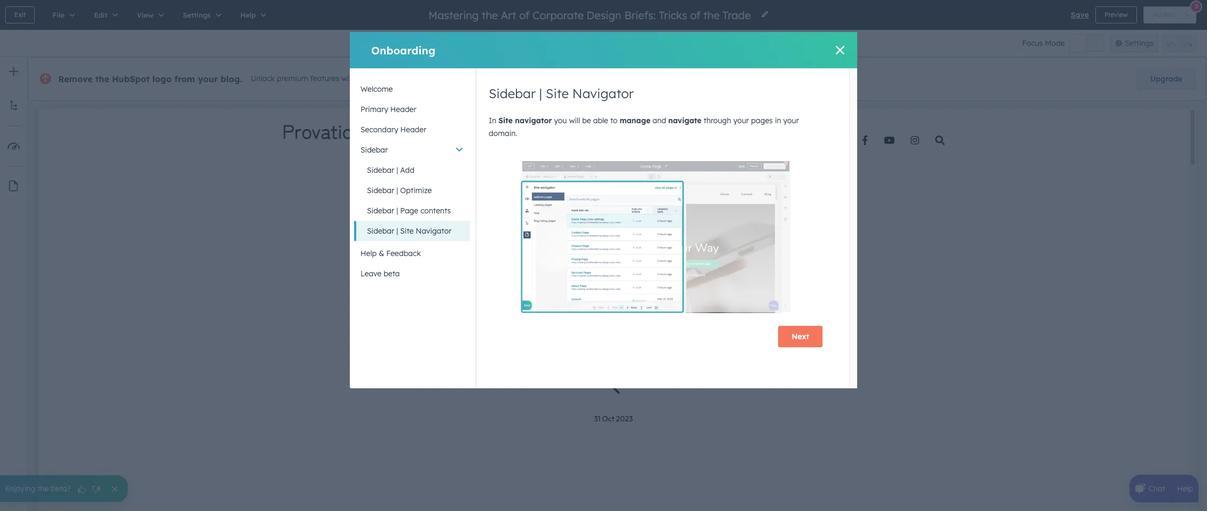 Task type: describe. For each thing, give the bounding box(es) containing it.
1 horizontal spatial your
[[734, 116, 749, 126]]

1 horizontal spatial site
[[499, 116, 513, 126]]

unlock
[[251, 74, 275, 83]]

in site navigator you will be able to manage and navigate
[[489, 116, 702, 126]]

focus
[[1023, 38, 1043, 48]]

focus mode element
[[1070, 35, 1104, 52]]

in
[[775, 116, 782, 126]]

thumbsup image
[[77, 485, 87, 496]]

logo
[[152, 74, 172, 84]]

enjoying the beta? button
[[0, 476, 127, 503]]

sidebar for sidebar | optimize button
[[367, 186, 395, 196]]

0 horizontal spatial your
[[198, 74, 218, 84]]

sidebar up in
[[489, 85, 536, 102]]

secondary
[[361, 125, 398, 135]]

sidebar | page contents button
[[354, 201, 470, 221]]

feedback
[[386, 249, 421, 259]]

help & feedback
[[361, 249, 421, 259]]

upgrade
[[1151, 74, 1183, 84]]

hubspot
[[112, 74, 150, 84]]

2 horizontal spatial your
[[784, 116, 799, 126]]

sidebar for sidebar | add button
[[367, 166, 395, 175]]

onboarding
[[371, 44, 436, 57]]

starter.
[[397, 74, 422, 83]]

the for hubspot
[[95, 74, 109, 84]]

| up navigator
[[539, 85, 542, 102]]

welcome button
[[354, 79, 470, 99]]

settings button
[[1110, 34, 1159, 52]]

beta?
[[51, 485, 71, 494]]

header for secondary header
[[400, 125, 427, 135]]

publish group
[[1144, 6, 1197, 24]]

domain.
[[489, 129, 518, 138]]

close image
[[836, 46, 845, 55]]

primary header
[[361, 105, 417, 114]]

manage
[[620, 116, 651, 126]]

sidebar | optimize button
[[354, 181, 470, 201]]

unlock premium features with crm suite starter.
[[251, 74, 422, 83]]

upgrade link
[[1137, 68, 1196, 90]]

next button
[[779, 327, 823, 348]]

and
[[653, 116, 666, 126]]

features
[[310, 74, 339, 83]]

enjoying
[[5, 485, 35, 494]]

from
[[174, 74, 195, 84]]

leave
[[361, 269, 382, 279]]

exit link
[[5, 6, 35, 24]]

3
[[1195, 2, 1199, 10]]

sidebar button
[[354, 140, 470, 160]]

page
[[400, 206, 419, 216]]

able
[[593, 116, 608, 126]]

suite
[[377, 74, 395, 83]]

1 horizontal spatial navigator
[[573, 85, 634, 102]]

help for help
[[1178, 485, 1194, 494]]

pages
[[751, 116, 773, 126]]

help for help & feedback
[[361, 249, 377, 259]]

mode
[[1046, 38, 1065, 48]]

next
[[792, 332, 810, 342]]

navigator
[[515, 116, 552, 126]]

chat
[[1149, 485, 1166, 494]]

contents
[[421, 206, 451, 216]]

enjoying the beta?
[[5, 485, 71, 494]]

| for sidebar | add button
[[397, 166, 398, 175]]

sidebar for sidebar | page contents button
[[367, 206, 395, 216]]

| for sidebar | page contents button
[[397, 206, 398, 216]]

navigate
[[669, 116, 702, 126]]

secondary header button
[[354, 120, 470, 140]]

header for primary header
[[391, 105, 417, 114]]

| for sidebar | site navigator button
[[397, 227, 398, 236]]



Task type: locate. For each thing, give the bounding box(es) containing it.
the
[[95, 74, 109, 84], [37, 485, 49, 494]]

1 vertical spatial header
[[400, 125, 427, 135]]

sidebar | site navigator
[[489, 85, 634, 102], [367, 227, 452, 236]]

0 vertical spatial site
[[546, 85, 569, 102]]

sidebar inside sidebar | site navigator button
[[367, 227, 395, 236]]

will
[[569, 116, 580, 126]]

publish
[[1153, 11, 1175, 19]]

header inside primary header "button"
[[391, 105, 417, 114]]

help left &
[[361, 249, 377, 259]]

1 vertical spatial site
[[499, 116, 513, 126]]

sidebar | add
[[367, 166, 415, 175]]

help & feedback button
[[354, 244, 470, 264]]

sidebar down sidebar | add
[[367, 186, 395, 196]]

header down primary header "button"
[[400, 125, 427, 135]]

0 vertical spatial the
[[95, 74, 109, 84]]

to
[[611, 116, 618, 126]]

in
[[489, 116, 497, 126]]

sidebar inside sidebar | optimize button
[[367, 186, 395, 196]]

leave beta button
[[354, 264, 470, 284]]

sidebar | optimize
[[367, 186, 432, 196]]

through
[[704, 116, 732, 126]]

the inside button
[[37, 485, 49, 494]]

0 vertical spatial sidebar | site navigator
[[489, 85, 634, 102]]

navigator up the able
[[573, 85, 634, 102]]

| left page
[[397, 206, 398, 216]]

your right in
[[784, 116, 799, 126]]

0 vertical spatial navigator
[[573, 85, 634, 102]]

1 vertical spatial sidebar | site navigator
[[367, 227, 452, 236]]

1 vertical spatial help
[[1178, 485, 1194, 494]]

sidebar | page contents
[[367, 206, 451, 216]]

header up secondary header button
[[391, 105, 417, 114]]

sidebar left add
[[367, 166, 395, 175]]

site down sidebar | page contents
[[400, 227, 414, 236]]

your right from
[[198, 74, 218, 84]]

help right chat
[[1178, 485, 1194, 494]]

0 horizontal spatial sidebar | site navigator
[[367, 227, 452, 236]]

| left add
[[397, 166, 398, 175]]

header inside secondary header button
[[400, 125, 427, 135]]

sidebar | site navigator up you
[[489, 85, 634, 102]]

publish button
[[1144, 6, 1184, 24]]

sidebar down secondary
[[361, 145, 388, 155]]

premium
[[277, 74, 308, 83]]

focus mode
[[1023, 38, 1065, 48]]

be
[[582, 116, 591, 126]]

site inside sidebar | site navigator button
[[400, 227, 414, 236]]

| for sidebar | optimize button
[[397, 186, 398, 196]]

secondary header
[[361, 125, 427, 135]]

2 horizontal spatial site
[[546, 85, 569, 102]]

1 horizontal spatial help
[[1178, 485, 1194, 494]]

header
[[391, 105, 417, 114], [400, 125, 427, 135]]

site up you
[[546, 85, 569, 102]]

sidebar | site navigator button
[[354, 221, 470, 242]]

through your pages in your domain.
[[489, 116, 799, 138]]

the for beta?
[[37, 485, 49, 494]]

blog.
[[221, 74, 242, 84]]

None field
[[427, 8, 755, 22]]

sidebar inside sidebar button
[[361, 145, 388, 155]]

preview button
[[1096, 6, 1137, 24]]

beta
[[384, 269, 400, 279]]

1 horizontal spatial the
[[95, 74, 109, 84]]

navigator down contents
[[416, 227, 452, 236]]

crm
[[358, 74, 375, 83]]

| inside button
[[397, 227, 398, 236]]

sidebar for sidebar | site navigator button
[[367, 227, 395, 236]]

exit
[[14, 11, 26, 19]]

welcome
[[361, 84, 393, 94]]

| up feedback
[[397, 227, 398, 236]]

add
[[400, 166, 415, 175]]

sidebar up &
[[367, 227, 395, 236]]

optimize
[[400, 186, 432, 196]]

navigator inside button
[[416, 227, 452, 236]]

help
[[361, 249, 377, 259], [1178, 485, 1194, 494]]

sidebar inside sidebar | page contents button
[[367, 206, 395, 216]]

navigator
[[573, 85, 634, 102], [416, 227, 452, 236]]

site right in
[[499, 116, 513, 126]]

leave beta
[[361, 269, 400, 279]]

save
[[1071, 10, 1090, 20]]

save button
[[1071, 9, 1090, 21]]

you
[[554, 116, 567, 126]]

sidebar down sidebar | optimize at top left
[[367, 206, 395, 216]]

sidebar | site navigator dialog
[[350, 32, 858, 389]]

group
[[1163, 34, 1197, 52]]

thumbsdown image
[[91, 485, 101, 496]]

0 horizontal spatial site
[[400, 227, 414, 236]]

primary header button
[[354, 99, 470, 120]]

0 horizontal spatial navigator
[[416, 227, 452, 236]]

your
[[198, 74, 218, 84], [734, 116, 749, 126], [784, 116, 799, 126]]

with
[[342, 74, 356, 83]]

remove
[[58, 74, 93, 84]]

site
[[546, 85, 569, 102], [499, 116, 513, 126], [400, 227, 414, 236]]

2 vertical spatial site
[[400, 227, 414, 236]]

| inside button
[[397, 186, 398, 196]]

0 horizontal spatial help
[[361, 249, 377, 259]]

|
[[539, 85, 542, 102], [397, 166, 398, 175], [397, 186, 398, 196], [397, 206, 398, 216], [397, 227, 398, 236]]

sidebar
[[489, 85, 536, 102], [361, 145, 388, 155], [367, 166, 395, 175], [367, 186, 395, 196], [367, 206, 395, 216], [367, 227, 395, 236]]

settings
[[1125, 38, 1154, 48]]

&
[[379, 249, 384, 259]]

1 vertical spatial navigator
[[416, 227, 452, 236]]

the right remove
[[95, 74, 109, 84]]

the left beta?
[[37, 485, 49, 494]]

help inside button
[[361, 249, 377, 259]]

remove the hubspot logo from your blog.
[[58, 74, 242, 84]]

sidebar | site navigator inside button
[[367, 227, 452, 236]]

primary
[[361, 105, 388, 114]]

0 horizontal spatial the
[[37, 485, 49, 494]]

| left optimize
[[397, 186, 398, 196]]

your left pages on the top of page
[[734, 116, 749, 126]]

0 vertical spatial help
[[361, 249, 377, 259]]

sidebar inside sidebar | add button
[[367, 166, 395, 175]]

0 vertical spatial header
[[391, 105, 417, 114]]

1 horizontal spatial sidebar | site navigator
[[489, 85, 634, 102]]

sidebar | site navigator down page
[[367, 227, 452, 236]]

sidebar | add button
[[354, 160, 470, 181]]

1 vertical spatial the
[[37, 485, 49, 494]]

preview
[[1105, 11, 1128, 19]]



Task type: vqa. For each thing, say whether or not it's contained in the screenshot.
the bottom Help
yes



